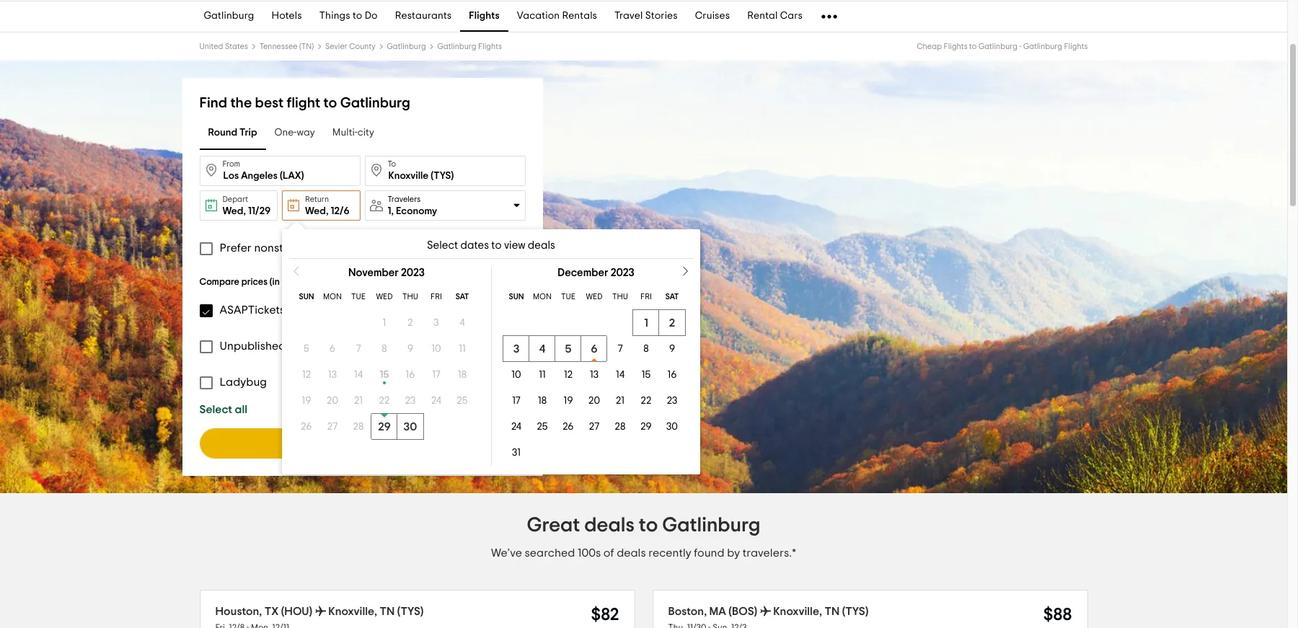 Task type: describe. For each thing, give the bounding box(es) containing it.
find flights button
[[200, 429, 526, 459]]

$88
[[1044, 607, 1073, 624]]

4 for sat nov 04 2023 cell
[[460, 318, 465, 328]]

dates
[[461, 240, 489, 251]]

to left do
[[353, 11, 363, 21]]

things to do link
[[311, 1, 387, 32]]

travel
[[615, 11, 643, 21]]

11/29
[[248, 206, 271, 216]]

we've searched 100s of deals recently found by travelers.*
[[491, 548, 797, 559]]

gatlinburg down the flights 'link'
[[438, 43, 477, 51]]

12 for tue dec 12 2023 cell on the bottom of page
[[564, 370, 573, 380]]

tx
[[265, 606, 279, 618]]

fri dec 08 2023 cell
[[634, 336, 660, 362]]

row group for november
[[294, 310, 480, 440]]

tue for 5
[[561, 293, 576, 301]]

one-
[[275, 128, 297, 138]]

30 for sat dec 30 2023 cell
[[667, 422, 678, 432]]

row containing 3
[[504, 336, 685, 362]]

airports
[[417, 242, 459, 254]]

tn for $88
[[825, 606, 840, 618]]

City or Airport text field
[[365, 156, 526, 186]]

wed nov 08 2023 cell
[[372, 336, 398, 362]]

travelers
[[388, 195, 421, 203]]

thu dec 28 2023 cell
[[608, 414, 634, 440]]

27 for mon nov 27 2023 cell
[[327, 422, 338, 432]]

nearby
[[377, 242, 415, 254]]

thu dec 07 2023 cell
[[608, 336, 634, 362]]

mon nov 13 2023 cell
[[320, 362, 346, 388]]

21 for thu dec 21 2023 cell
[[616, 396, 625, 406]]

depart wed, 11/29
[[223, 196, 271, 216]]

9 for thu nov 09 2023 cell
[[408, 344, 414, 354]]

november 2023
[[349, 268, 425, 279]]

tue dec 12 2023 cell
[[556, 362, 582, 388]]

(tys) for $82
[[397, 606, 424, 618]]

cruises link
[[687, 1, 739, 32]]

sat for 6
[[666, 293, 679, 301]]

2 for 8
[[408, 318, 413, 328]]

sun for 5
[[299, 293, 314, 301]]

(tn)
[[299, 43, 314, 51]]

2023 for 8
[[401, 268, 425, 279]]

thu nov 16 2023 cell
[[398, 362, 424, 388]]

find for find the best flight to gatlinburg
[[200, 96, 227, 110]]

10 for the sun dec 10 2023 cell
[[512, 370, 521, 380]]

thu nov 09 2023 cell
[[398, 336, 424, 362]]

fri for 6
[[641, 293, 652, 301]]

great
[[527, 516, 580, 536]]

sat nov 04 2023 cell
[[450, 310, 476, 336]]

thu dec 21 2023 cell
[[608, 388, 634, 414]]

trip
[[240, 128, 257, 138]]

29 for fri dec 29 2023 cell
[[641, 422, 652, 432]]

tennessee
[[260, 43, 298, 51]]

select all
[[200, 404, 248, 416]]

,
[[391, 206, 394, 216]]

row group for december
[[504, 310, 689, 466]]

7 for tue nov 07 2023 cell
[[356, 344, 361, 354]]

knoxville, tn (tys) for $88
[[774, 606, 869, 618]]

tn for $82
[[380, 606, 395, 618]]

nonstop
[[254, 242, 298, 254]]

row containing 24
[[504, 414, 685, 440]]

mon for 4
[[533, 293, 552, 301]]

30 for thu nov 30 2023 cell
[[404, 421, 417, 433]]

mon nov 06 2023 cell
[[320, 336, 346, 362]]

mon dec 18 2023 cell
[[530, 388, 556, 414]]

sat dec 02 2023 cell
[[660, 310, 685, 336]]

8 for wed nov 08 2023 cell
[[382, 344, 387, 354]]

to for select dates to view deals
[[492, 240, 502, 251]]

houston,
[[215, 606, 262, 618]]

3 for fri nov 03 2023 "cell"
[[434, 318, 439, 328]]

cheap
[[917, 43, 942, 51]]

sun nov 12 2023 cell
[[294, 362, 320, 388]]

fri nov 10 2023 cell
[[424, 336, 450, 362]]

cruises
[[695, 11, 730, 21]]

12/6
[[331, 206, 350, 216]]

19 for sun nov 19 2023 cell
[[302, 396, 311, 406]]

all
[[235, 404, 248, 416]]

find for find flights
[[334, 438, 356, 450]]

things
[[319, 11, 350, 21]]

fri nov 03 2023 cell
[[424, 310, 450, 336]]

return wed, 12/6
[[305, 196, 350, 216]]

select for select dates to view deals
[[427, 240, 458, 251]]

include nearby airports
[[335, 242, 459, 254]]

window)
[[301, 278, 335, 287]]

13 for mon nov 13 2023 cell
[[328, 370, 337, 380]]

fri dec 22 2023 cell
[[634, 388, 660, 414]]

6 for mon nov 06 2023 cell
[[330, 344, 336, 354]]

multi-city
[[333, 128, 374, 138]]

fri dec 29 2023 cell
[[634, 414, 660, 440]]

row containing 5
[[294, 336, 476, 362]]

travel stories link
[[606, 1, 687, 32]]

flights right -
[[1065, 43, 1088, 51]]

gatlinburg up united states link
[[204, 11, 254, 21]]

sat nov 18 2023 cell
[[450, 362, 476, 388]]

one-way
[[275, 128, 315, 138]]

rental
[[748, 11, 778, 21]]

14 for thu dec 14 2023 cell
[[616, 370, 625, 380]]

sat dec 30 2023 cell
[[660, 414, 685, 440]]

tue nov 14 2023 cell
[[346, 362, 372, 388]]

wed nov 22 2023 cell
[[372, 388, 398, 414]]

fri for 8
[[431, 293, 442, 301]]

flights link
[[461, 1, 509, 32]]

row containing 17
[[504, 388, 685, 414]]

rental cars
[[748, 11, 803, 21]]

flights down the flights 'link'
[[478, 43, 502, 51]]

great deals to gatlinburg
[[527, 516, 761, 536]]

economy
[[396, 206, 438, 216]]

tue nov 28 2023 cell
[[346, 414, 372, 440]]

15 for fri dec 15 2023 cell
[[642, 370, 651, 380]]

wed, for wed, 12/6
[[305, 206, 329, 216]]

16 for sat dec 16 2023 cell
[[668, 370, 677, 380]]

travelers 1 , economy
[[388, 195, 438, 216]]

31
[[512, 448, 521, 458]]

10 for fri nov 10 2023 cell
[[432, 344, 441, 354]]

12 for sun nov 12 2023 cell
[[302, 370, 311, 380]]

wed dec 13 2023 cell
[[582, 362, 608, 388]]

houston, tx (hou)
[[215, 606, 313, 618]]

City or Airport text field
[[200, 156, 360, 186]]

tue dec 19 2023 cell
[[556, 388, 582, 414]]

depart
[[223, 196, 248, 203]]

prefer nonstop
[[220, 242, 298, 254]]

26 for sun nov 26 2023 cell
[[301, 422, 312, 432]]

asaptickets
[[220, 304, 285, 316]]

the
[[230, 96, 252, 110]]

flights right cheap
[[944, 43, 968, 51]]

19 for tue dec 19 2023 cell
[[564, 396, 573, 406]]

5 for tue dec 05 2023 cell
[[565, 343, 572, 355]]

round trip
[[208, 128, 257, 138]]

thu nov 23 2023 cell
[[398, 388, 424, 414]]

2 for 6
[[669, 317, 676, 329]]

we've
[[491, 548, 522, 559]]

find flights
[[334, 438, 391, 450]]

tennessee (tn)
[[260, 43, 314, 51]]

tennessee (tn) link
[[260, 43, 314, 51]]

sevier county link
[[325, 43, 376, 51]]

county
[[349, 43, 376, 51]]

united states link
[[200, 43, 248, 51]]

18 for sat nov 18 2023 cell at the bottom left
[[458, 370, 467, 380]]

stories
[[646, 11, 678, 21]]

25 for sat nov 25 2023 cell
[[457, 396, 468, 406]]

flights
[[359, 438, 391, 450]]

wed nov 15 2023 cell
[[372, 362, 398, 388]]

flight
[[287, 96, 321, 110]]

18 for mon dec 18 2023 cell
[[538, 396, 547, 406]]

wed dec 27 2023 cell
[[582, 414, 608, 440]]

select for select all
[[200, 404, 232, 416]]

ladybug
[[220, 377, 267, 388]]

fri nov 24 2023 cell
[[424, 388, 450, 414]]

compare
[[200, 278, 239, 287]]

to for cheap flights to gatlinburg - gatlinburg flights
[[970, 43, 977, 51]]

sat dec 16 2023 cell
[[660, 362, 685, 388]]

sevier
[[325, 43, 348, 51]]

sun dec 17 2023 cell
[[504, 388, 530, 414]]

22 for wed nov 22 2023 cell
[[379, 396, 390, 406]]

found
[[694, 548, 725, 559]]

17 for sun dec 17 2023 cell
[[512, 396, 521, 406]]

grid containing 1
[[491, 268, 701, 466]]

23 for thu nov 23 2023 cell
[[405, 396, 416, 406]]

by
[[727, 548, 741, 559]]

thu dec 14 2023 cell
[[608, 362, 634, 388]]

restaurants
[[395, 11, 452, 21]]

2023 for 6
[[611, 268, 635, 279]]

to for great deals to gatlinburg
[[639, 516, 658, 536]]

from
[[223, 160, 240, 168]]

sun dec 24 2023 cell
[[504, 414, 530, 440]]

december 2023
[[558, 268, 635, 279]]

restaurants link
[[387, 1, 461, 32]]

sat dec 09 2023 cell
[[660, 336, 685, 362]]

flights inside 'link'
[[469, 11, 500, 21]]

wed, for wed, 11/29
[[223, 206, 246, 216]]

20 for wed dec 20 2023 cell
[[589, 396, 600, 406]]



Task type: locate. For each thing, give the bounding box(es) containing it.
14 down thu dec 07 2023 cell
[[616, 370, 625, 380]]

2 16 from the left
[[668, 370, 677, 380]]

0 vertical spatial 3
[[434, 318, 439, 328]]

2 15 from the left
[[642, 370, 651, 380]]

vacation
[[517, 11, 560, 21]]

0 horizontal spatial tn
[[380, 606, 395, 618]]

find the best flight to gatlinburg
[[200, 96, 411, 110]]

ma
[[710, 606, 727, 618]]

2 21 from the left
[[616, 396, 625, 406]]

17
[[432, 370, 441, 380], [512, 396, 521, 406]]

0 horizontal spatial 10
[[432, 344, 441, 354]]

find left flights
[[334, 438, 356, 450]]

2 23 from the left
[[667, 396, 678, 406]]

30 right wed nov 29 2023 cell
[[404, 421, 417, 433]]

1 tue from the left
[[351, 293, 366, 301]]

gatlinburg right -
[[1024, 43, 1063, 51]]

2023 down the include nearby airports
[[401, 268, 425, 279]]

find
[[200, 96, 227, 110], [334, 438, 356, 450]]

sevier county
[[325, 43, 376, 51]]

select
[[427, 240, 458, 251], [200, 404, 232, 416]]

28 up 'find flights'
[[353, 422, 364, 432]]

9
[[408, 344, 414, 354], [669, 344, 676, 354]]

2 horizontal spatial 1
[[644, 317, 649, 329]]

1 wed, from the left
[[223, 206, 246, 216]]

8 inside cell
[[382, 344, 387, 354]]

1 horizontal spatial gatlinburg link
[[387, 43, 426, 51]]

26 right mon dec 25 2023 cell
[[563, 422, 574, 432]]

0 horizontal spatial 5
[[304, 344, 309, 354]]

14 down tue nov 07 2023 cell
[[354, 370, 363, 380]]

thu
[[403, 293, 419, 301], [613, 293, 628, 301]]

25 down mon dec 18 2023 cell
[[537, 422, 548, 432]]

row group containing 29
[[294, 310, 480, 440]]

1 down travelers
[[388, 206, 391, 216]]

1 horizontal spatial 7
[[618, 344, 623, 354]]

0 horizontal spatial mon
[[323, 293, 342, 301]]

1 horizontal spatial 17
[[512, 396, 521, 406]]

sat nov 25 2023 cell
[[450, 388, 476, 414]]

3 up the sun dec 10 2023 cell
[[513, 343, 520, 355]]

sun
[[299, 293, 314, 301], [509, 293, 524, 301]]

13 for wed dec 13 2023 cell
[[590, 370, 599, 380]]

15 for wed nov 15 2023 cell
[[380, 370, 389, 380]]

16 right fri dec 15 2023 cell
[[668, 370, 677, 380]]

0 horizontal spatial 4
[[460, 318, 465, 328]]

row group
[[294, 310, 480, 440], [504, 310, 689, 466]]

gatlinburg flights link
[[438, 43, 502, 51]]

knoxville, right (bos)
[[774, 606, 823, 618]]

3 up flightsearchdirect
[[434, 318, 439, 328]]

sun nov 05 2023 cell
[[294, 336, 320, 362]]

1 12 from the left
[[302, 370, 311, 380]]

fri dec 01 2023 cell
[[634, 310, 660, 336]]

1 vertical spatial 24
[[512, 422, 522, 432]]

0 horizontal spatial 23
[[405, 396, 416, 406]]

1 vertical spatial 18
[[538, 396, 547, 406]]

sun for 3
[[509, 293, 524, 301]]

3 inside cell
[[513, 343, 520, 355]]

best
[[255, 96, 284, 110]]

1 horizontal spatial 1
[[388, 206, 391, 216]]

0 horizontal spatial knoxville, tn (tys)
[[329, 606, 424, 618]]

1 8 from the left
[[382, 344, 387, 354]]

1 horizontal spatial 28
[[615, 422, 626, 432]]

gatlinburg
[[204, 11, 254, 21], [387, 43, 426, 51], [438, 43, 477, 51], [979, 43, 1018, 51], [1024, 43, 1063, 51], [340, 96, 411, 110], [663, 516, 761, 536]]

26 for the 'tue dec 26 2023' cell
[[563, 422, 574, 432]]

grid containing 29
[[282, 268, 491, 466]]

9 down thu nov 02 2023 cell
[[408, 344, 414, 354]]

10 inside fri nov 10 2023 cell
[[432, 344, 441, 354]]

26 inside cell
[[301, 422, 312, 432]]

19 left 'mon nov 20 2023' cell
[[302, 396, 311, 406]]

wed nov 29 2023 cell
[[372, 414, 398, 440]]

1 13 from the left
[[328, 370, 337, 380]]

mon dec 25 2023 cell
[[530, 414, 556, 440]]

travelers.*
[[743, 548, 797, 559]]

1 horizontal spatial 22
[[641, 396, 652, 406]]

rentals
[[562, 11, 598, 21]]

thu down december 2023
[[613, 293, 628, 301]]

3 inside "cell"
[[434, 318, 439, 328]]

26 inside cell
[[563, 422, 574, 432]]

0 horizontal spatial thu
[[403, 293, 419, 301]]

mon up mon dec 04 2023 cell
[[533, 293, 552, 301]]

16 down thu nov 09 2023 cell
[[406, 370, 415, 380]]

1 vertical spatial 11
[[539, 370, 546, 380]]

december
[[558, 268, 609, 279]]

recently
[[649, 548, 692, 559]]

17 down the sun dec 10 2023 cell
[[512, 396, 521, 406]]

sat dec 23 2023 cell
[[660, 388, 685, 414]]

9 for the sat dec 09 2023 cell
[[669, 344, 676, 354]]

cars
[[781, 11, 803, 21]]

sat up sat nov 04 2023 cell
[[456, 293, 469, 301]]

2 right fri dec 01 2023 cell
[[669, 317, 676, 329]]

vacation rentals
[[517, 11, 598, 21]]

find inside button
[[334, 438, 356, 450]]

row
[[294, 284, 476, 310], [504, 284, 685, 310], [294, 310, 476, 336], [504, 310, 685, 336], [294, 336, 476, 362], [504, 336, 685, 362], [294, 362, 476, 388], [504, 362, 685, 388], [294, 388, 476, 414], [504, 388, 685, 414], [294, 414, 476, 440], [504, 414, 685, 440]]

wed down the november 2023
[[376, 293, 393, 301]]

2 grid from the left
[[491, 268, 701, 466]]

boston,
[[669, 606, 707, 618]]

1 7 from the left
[[356, 344, 361, 354]]

wed for 6
[[586, 293, 603, 301]]

1 row group from the left
[[294, 310, 480, 440]]

sun dec 03 2023 cell
[[504, 336, 530, 362]]

0 horizontal spatial 1
[[383, 318, 386, 328]]

27
[[327, 422, 338, 432], [589, 422, 600, 432]]

knoxville, tn (tys) for $82
[[329, 606, 424, 618]]

1 inside travelers 1 , economy
[[388, 206, 391, 216]]

0 horizontal spatial knoxville,
[[329, 606, 377, 618]]

17 right thu nov 16 2023 cell
[[432, 370, 441, 380]]

0 horizontal spatial 20
[[327, 396, 338, 406]]

0 horizontal spatial 12
[[302, 370, 311, 380]]

gatlinburg up city
[[340, 96, 411, 110]]

19 inside sun nov 19 2023 cell
[[302, 396, 311, 406]]

1 horizontal spatial 20
[[589, 396, 600, 406]]

1 thu from the left
[[403, 293, 419, 301]]

travel stories
[[615, 11, 678, 21]]

1 horizontal spatial 15
[[642, 370, 651, 380]]

thu nov 30 2023 cell
[[398, 414, 424, 440]]

1 horizontal spatial 26
[[563, 422, 574, 432]]

6 for wed dec 06 2023 cell
[[591, 343, 598, 355]]

16
[[406, 370, 415, 380], [668, 370, 677, 380]]

24 inside cell
[[512, 422, 522, 432]]

0 vertical spatial find
[[200, 96, 227, 110]]

0 horizontal spatial fri
[[431, 293, 442, 301]]

thu nov 02 2023 cell
[[398, 310, 424, 336]]

12 up sun nov 19 2023 cell
[[302, 370, 311, 380]]

wed, inside "depart wed, 11/29"
[[223, 206, 246, 216]]

2 thu from the left
[[613, 293, 628, 301]]

2 26 from the left
[[563, 422, 574, 432]]

0 horizontal spatial sat
[[456, 293, 469, 301]]

15 right thu dec 14 2023 cell
[[642, 370, 651, 380]]

deals
[[528, 240, 556, 251], [585, 516, 635, 536], [617, 548, 646, 559]]

26 down sun nov 19 2023 cell
[[301, 422, 312, 432]]

2 22 from the left
[[641, 396, 652, 406]]

0 horizontal spatial find
[[200, 96, 227, 110]]

17 inside cell
[[512, 396, 521, 406]]

21 up 'thu dec 28 2023' cell
[[616, 396, 625, 406]]

to right flight
[[324, 96, 337, 110]]

1 21 from the left
[[354, 396, 363, 406]]

28 inside cell
[[615, 422, 626, 432]]

1 horizontal spatial row group
[[504, 310, 689, 466]]

1 horizontal spatial 16
[[668, 370, 677, 380]]

mon nov 27 2023 cell
[[320, 414, 346, 440]]

2 19 from the left
[[564, 396, 573, 406]]

0 horizontal spatial 2023
[[401, 268, 425, 279]]

1 horizontal spatial 18
[[538, 396, 547, 406]]

knoxville, for $82
[[329, 606, 377, 618]]

select dates to view deals
[[427, 240, 556, 251]]

round
[[208, 128, 237, 138]]

-
[[1020, 43, 1022, 51]]

sun down view
[[509, 293, 524, 301]]

2
[[669, 317, 676, 329], [408, 318, 413, 328]]

23 right wed nov 22 2023 cell
[[405, 396, 416, 406]]

29 right 'thu dec 28 2023' cell
[[641, 422, 652, 432]]

mon nov 20 2023 cell
[[320, 388, 346, 414]]

4 for mon dec 04 2023 cell
[[539, 343, 546, 355]]

sun nov 19 2023 cell
[[294, 388, 320, 414]]

24
[[431, 396, 442, 406], [512, 422, 522, 432]]

17 inside cell
[[432, 370, 441, 380]]

flights up gatlinburg flights link
[[469, 11, 500, 21]]

18 right sun dec 17 2023 cell
[[538, 396, 547, 406]]

24 left sat nov 25 2023 cell
[[431, 396, 442, 406]]

1 vertical spatial 25
[[537, 422, 548, 432]]

return
[[305, 196, 329, 203]]

28 for tue nov 28 2023 cell at the bottom of the page
[[353, 422, 364, 432]]

1 horizontal spatial wed
[[586, 293, 603, 301]]

15 right tue nov 14 2023 cell
[[380, 370, 389, 380]]

do
[[365, 11, 378, 21]]

deals for of
[[617, 548, 646, 559]]

1 horizontal spatial sun
[[509, 293, 524, 301]]

2 tn from the left
[[825, 606, 840, 618]]

2023
[[401, 268, 425, 279], [611, 268, 635, 279]]

(in
[[270, 278, 280, 287]]

1 28 from the left
[[353, 422, 364, 432]]

1 26 from the left
[[301, 422, 312, 432]]

1 horizontal spatial tue
[[561, 293, 576, 301]]

gatlinburg link up united states link
[[195, 1, 263, 32]]

21 for the tue nov 21 2023 cell
[[354, 396, 363, 406]]

2 inside cell
[[408, 318, 413, 328]]

$82
[[591, 607, 619, 624]]

11 inside cell
[[459, 344, 466, 354]]

2 14 from the left
[[616, 370, 625, 380]]

1 horizontal spatial 6
[[591, 343, 598, 355]]

1 vertical spatial gatlinburg link
[[387, 43, 426, 51]]

gatlinburg link down restaurants "link"
[[387, 43, 426, 51]]

mon dec 11 2023 cell
[[530, 362, 556, 388]]

1 vertical spatial deals
[[585, 516, 635, 536]]

row containing 29
[[294, 414, 476, 440]]

24 up sun dec 31 2023 cell
[[512, 422, 522, 432]]

0 horizontal spatial 2
[[408, 318, 413, 328]]

0 vertical spatial 18
[[458, 370, 467, 380]]

27 for wed dec 27 2023 cell
[[589, 422, 600, 432]]

gatlinburg link
[[195, 1, 263, 32], [387, 43, 426, 51]]

new
[[282, 278, 299, 287]]

24 for fri nov 24 2023 cell
[[431, 396, 442, 406]]

1 for 8
[[383, 318, 386, 328]]

november
[[349, 268, 399, 279]]

5
[[565, 343, 572, 355], [304, 344, 309, 354]]

1 2023 from the left
[[401, 268, 425, 279]]

0 vertical spatial 10
[[432, 344, 441, 354]]

wed dec 20 2023 cell
[[582, 388, 608, 414]]

20 right sun nov 19 2023 cell
[[327, 396, 338, 406]]

wed
[[376, 293, 393, 301], [586, 293, 603, 301]]

compare prices (in new window)
[[200, 278, 335, 287]]

0 vertical spatial 24
[[431, 396, 442, 406]]

29 up flights
[[378, 421, 391, 433]]

8 inside 'cell'
[[644, 344, 649, 354]]

1 23 from the left
[[405, 396, 416, 406]]

(tys)
[[397, 606, 424, 618], [843, 606, 869, 618]]

1 horizontal spatial mon
[[533, 293, 552, 301]]

thu up thu nov 02 2023 cell
[[403, 293, 419, 301]]

0 horizontal spatial 21
[[354, 396, 363, 406]]

2 12 from the left
[[564, 370, 573, 380]]

7 inside cell
[[618, 344, 623, 354]]

sun dec 10 2023 cell
[[504, 362, 530, 388]]

1 wed from the left
[[376, 293, 393, 301]]

4 inside cell
[[460, 318, 465, 328]]

0 horizontal spatial gatlinburg link
[[195, 1, 263, 32]]

3 for sun dec 03 2023 cell
[[513, 343, 520, 355]]

2 sat from the left
[[666, 293, 679, 301]]

13 right tue dec 12 2023 cell on the bottom of page
[[590, 370, 599, 380]]

to up we've searched 100s of deals recently found by travelers.*
[[639, 516, 658, 536]]

22 right thu dec 21 2023 cell
[[641, 396, 652, 406]]

23 right fri dec 22 2023 cell in the bottom of the page
[[667, 396, 678, 406]]

2 knoxville, from the left
[[774, 606, 823, 618]]

wed nov 01 2023 cell
[[372, 310, 398, 336]]

5 left mon nov 06 2023 cell
[[304, 344, 309, 354]]

1 9 from the left
[[408, 344, 414, 354]]

1 horizontal spatial 27
[[589, 422, 600, 432]]

0 horizontal spatial 22
[[379, 396, 390, 406]]

wed, inside return wed, 12/6
[[305, 206, 329, 216]]

1 tn from the left
[[380, 606, 395, 618]]

1 horizontal spatial 25
[[537, 422, 548, 432]]

searched
[[525, 548, 575, 559]]

row containing 10
[[504, 362, 685, 388]]

fri up fri dec 01 2023 cell
[[641, 293, 652, 301]]

28 inside cell
[[353, 422, 364, 432]]

1 sat from the left
[[456, 293, 469, 301]]

1 horizontal spatial 5
[[565, 343, 572, 355]]

16 for thu nov 16 2023 cell
[[406, 370, 415, 380]]

1 sun from the left
[[299, 293, 314, 301]]

fri nov 17 2023 cell
[[424, 362, 450, 388]]

11 inside cell
[[539, 370, 546, 380]]

0 horizontal spatial 7
[[356, 344, 361, 354]]

1 15 from the left
[[380, 370, 389, 380]]

1 knoxville, from the left
[[329, 606, 377, 618]]

1 mon from the left
[[323, 293, 342, 301]]

0 horizontal spatial 16
[[406, 370, 415, 380]]

9 up sat dec 16 2023 cell
[[669, 344, 676, 354]]

6 up mon nov 13 2023 cell
[[330, 344, 336, 354]]

vacation rentals link
[[509, 1, 606, 32]]

2 9 from the left
[[669, 344, 676, 354]]

prices
[[241, 278, 268, 287]]

4 inside cell
[[539, 343, 546, 355]]

11
[[459, 344, 466, 354], [539, 370, 546, 380]]

1 27 from the left
[[327, 422, 338, 432]]

1 horizontal spatial 4
[[539, 343, 546, 355]]

4 up sat nov 11 2023 cell
[[460, 318, 465, 328]]

1 horizontal spatial 8
[[644, 344, 649, 354]]

multi-
[[333, 128, 358, 138]]

2 (tys) from the left
[[843, 606, 869, 618]]

of
[[604, 548, 615, 559]]

flightsearchdirect
[[383, 341, 482, 352]]

20 right tue dec 19 2023 cell
[[589, 396, 600, 406]]

gatlinburg down restaurants "link"
[[387, 43, 426, 51]]

1 vertical spatial 17
[[512, 396, 521, 406]]

21 up tue nov 28 2023 cell at the bottom of the page
[[354, 396, 363, 406]]

24 for sun dec 24 2023 cell
[[512, 422, 522, 432]]

2 20 from the left
[[589, 396, 600, 406]]

0 horizontal spatial (tys)
[[397, 606, 424, 618]]

0 vertical spatial 17
[[432, 370, 441, 380]]

6 right tue dec 05 2023 cell
[[591, 343, 598, 355]]

1 22 from the left
[[379, 396, 390, 406]]

1 for 6
[[644, 317, 649, 329]]

tue nov 07 2023 cell
[[346, 336, 372, 362]]

tue for 7
[[351, 293, 366, 301]]

18 right fri nov 17 2023 cell
[[458, 370, 467, 380]]

tue down november
[[351, 293, 366, 301]]

fri dec 15 2023 cell
[[634, 362, 660, 388]]

22 for fri dec 22 2023 cell in the bottom of the page
[[641, 396, 652, 406]]

to left view
[[492, 240, 502, 251]]

4 up mon dec 11 2023 cell
[[539, 343, 546, 355]]

(hou)
[[281, 606, 313, 618]]

0 vertical spatial deals
[[528, 240, 556, 251]]

2 wed, from the left
[[305, 206, 329, 216]]

grid
[[282, 268, 491, 466], [491, 268, 701, 466]]

include
[[335, 242, 374, 254]]

0 horizontal spatial select
[[200, 404, 232, 416]]

0 horizontal spatial 25
[[457, 396, 468, 406]]

fri up fri nov 03 2023 "cell"
[[431, 293, 442, 301]]

knoxville, for $88
[[774, 606, 823, 618]]

10 inside the sun dec 10 2023 cell
[[512, 370, 521, 380]]

27 down wed dec 20 2023 cell
[[589, 422, 600, 432]]

8 for fri dec 08 2023 'cell'
[[644, 344, 649, 354]]

sun dec 31 2023 cell
[[504, 440, 530, 466]]

to right cheap
[[970, 43, 977, 51]]

sat for 8
[[456, 293, 469, 301]]

unpublishedflight
[[220, 341, 316, 352]]

0 vertical spatial 11
[[459, 344, 466, 354]]

mon for 6
[[323, 293, 342, 301]]

6
[[591, 343, 598, 355], [330, 344, 336, 354]]

28 right wed dec 27 2023 cell
[[615, 422, 626, 432]]

5 right mon dec 04 2023 cell
[[565, 343, 572, 355]]

1 20 from the left
[[327, 396, 338, 406]]

0 horizontal spatial 11
[[459, 344, 466, 354]]

deals right view
[[528, 240, 556, 251]]

8 right tue nov 07 2023 cell
[[382, 344, 387, 354]]

0 vertical spatial gatlinburg link
[[195, 1, 263, 32]]

mon dec 04 2023 cell
[[530, 336, 556, 362]]

0 horizontal spatial 8
[[382, 344, 387, 354]]

sun down 'window)'
[[299, 293, 314, 301]]

1 horizontal spatial fri
[[641, 293, 652, 301]]

2 13 from the left
[[590, 370, 599, 380]]

flights
[[469, 11, 500, 21], [478, 43, 502, 51], [944, 43, 968, 51], [1065, 43, 1088, 51]]

1 horizontal spatial 19
[[564, 396, 573, 406]]

thu for 8
[[403, 293, 419, 301]]

25 right fri nov 24 2023 cell
[[457, 396, 468, 406]]

0 horizontal spatial 3
[[434, 318, 439, 328]]

1 up fri dec 08 2023 'cell'
[[644, 317, 649, 329]]

10 left sat nov 11 2023 cell
[[432, 344, 441, 354]]

7 right mon nov 06 2023 cell
[[356, 344, 361, 354]]

1 grid from the left
[[282, 268, 491, 466]]

2 2023 from the left
[[611, 268, 635, 279]]

100s
[[578, 548, 601, 559]]

knoxville,
[[329, 606, 377, 618], [774, 606, 823, 618]]

0 horizontal spatial 27
[[327, 422, 338, 432]]

tue down december
[[561, 293, 576, 301]]

0 horizontal spatial 6
[[330, 344, 336, 354]]

deals for view
[[528, 240, 556, 251]]

25 for mon dec 25 2023 cell
[[537, 422, 548, 432]]

1 fri from the left
[[431, 293, 442, 301]]

select left dates
[[427, 240, 458, 251]]

mon
[[323, 293, 342, 301], [533, 293, 552, 301]]

0 vertical spatial 25
[[457, 396, 468, 406]]

sat nov 11 2023 cell
[[450, 336, 476, 362]]

1 left thu nov 02 2023 cell
[[383, 318, 386, 328]]

1 horizontal spatial 21
[[616, 396, 625, 406]]

2 vertical spatial deals
[[617, 548, 646, 559]]

gatlinburg left -
[[979, 43, 1018, 51]]

2 tue from the left
[[561, 293, 576, 301]]

wed for 8
[[376, 293, 393, 301]]

0 horizontal spatial sun
[[299, 293, 314, 301]]

2 28 from the left
[[615, 422, 626, 432]]

27 inside cell
[[327, 422, 338, 432]]

20 inside cell
[[589, 396, 600, 406]]

1 horizontal spatial 3
[[513, 343, 520, 355]]

row containing 19
[[294, 388, 476, 414]]

7 inside cell
[[356, 344, 361, 354]]

2 knoxville, tn (tys) from the left
[[774, 606, 869, 618]]

1 vertical spatial 10
[[512, 370, 521, 380]]

wed, down depart
[[223, 206, 246, 216]]

to
[[388, 160, 396, 168]]

30 right fri dec 29 2023 cell
[[667, 422, 678, 432]]

5 for the sun nov 05 2023 cell
[[304, 344, 309, 354]]

row containing 12
[[294, 362, 476, 388]]

17 for fri nov 17 2023 cell
[[432, 370, 441, 380]]

11 for sat nov 11 2023 cell
[[459, 344, 466, 354]]

19 left wed dec 20 2023 cell
[[564, 396, 573, 406]]

7 for thu dec 07 2023 cell
[[618, 344, 623, 354]]

sat up sat dec 02 2023 cell
[[666, 293, 679, 301]]

(tys) for $88
[[843, 606, 869, 618]]

28 for 'thu dec 28 2023' cell
[[615, 422, 626, 432]]

things to do
[[319, 11, 378, 21]]

20 inside cell
[[327, 396, 338, 406]]

city
[[358, 128, 374, 138]]

13 down mon nov 06 2023 cell
[[328, 370, 337, 380]]

2 7 from the left
[[618, 344, 623, 354]]

1 horizontal spatial thu
[[613, 293, 628, 301]]

cheap flights to gatlinburg - gatlinburg flights
[[917, 43, 1088, 51]]

wed down december 2023
[[586, 293, 603, 301]]

10
[[432, 344, 441, 354], [512, 370, 521, 380]]

2 fri from the left
[[641, 293, 652, 301]]

tue nov 21 2023 cell
[[346, 388, 372, 414]]

2 wed from the left
[[586, 293, 603, 301]]

1 horizontal spatial 29
[[641, 422, 652, 432]]

30
[[404, 421, 417, 433], [667, 422, 678, 432]]

20 for 'mon nov 20 2023' cell
[[327, 396, 338, 406]]

tue dec 05 2023 cell
[[556, 336, 582, 362]]

1 horizontal spatial 2023
[[611, 268, 635, 279]]

11 for mon dec 11 2023 cell
[[539, 370, 546, 380]]

deals up of
[[585, 516, 635, 536]]

deals right of
[[617, 548, 646, 559]]

1 horizontal spatial 13
[[590, 370, 599, 380]]

1 horizontal spatial 12
[[564, 370, 573, 380]]

0 vertical spatial 4
[[460, 318, 465, 328]]

1 19 from the left
[[302, 396, 311, 406]]

1 16 from the left
[[406, 370, 415, 380]]

united states
[[200, 43, 248, 51]]

tn
[[380, 606, 395, 618], [825, 606, 840, 618]]

sun nov 26 2023 cell
[[294, 414, 320, 440]]

10 down sun dec 03 2023 cell
[[512, 370, 521, 380]]

8 right thu dec 07 2023 cell
[[644, 344, 649, 354]]

1 knoxville, tn (tys) from the left
[[329, 606, 424, 618]]

0 horizontal spatial 26
[[301, 422, 312, 432]]

2 inside cell
[[669, 317, 676, 329]]

23 for sat dec 23 2023 cell
[[667, 396, 678, 406]]

2023 right december
[[611, 268, 635, 279]]

2 8 from the left
[[644, 344, 649, 354]]

1 horizontal spatial tn
[[825, 606, 840, 618]]

14
[[354, 370, 363, 380], [616, 370, 625, 380]]

27 left tue nov 28 2023 cell at the bottom of the page
[[327, 422, 338, 432]]

row group containing 1
[[504, 310, 689, 466]]

1 horizontal spatial (tys)
[[843, 606, 869, 618]]

wed dec 06 2023 cell
[[582, 336, 608, 362]]

22
[[379, 396, 390, 406], [641, 396, 652, 406]]

1 horizontal spatial 30
[[667, 422, 678, 432]]

24 inside cell
[[431, 396, 442, 406]]

0 horizontal spatial 14
[[354, 370, 363, 380]]

1 horizontal spatial 23
[[667, 396, 678, 406]]

27 inside cell
[[589, 422, 600, 432]]

1 (tys) from the left
[[397, 606, 424, 618]]

14 for tue nov 14 2023 cell
[[354, 370, 363, 380]]

7 right wed dec 06 2023 cell
[[618, 344, 623, 354]]

1 horizontal spatial 24
[[512, 422, 522, 432]]

thu for 6
[[613, 293, 628, 301]]

19 inside tue dec 19 2023 cell
[[564, 396, 573, 406]]

29 for wed nov 29 2023 cell
[[378, 421, 391, 433]]

2 27 from the left
[[589, 422, 600, 432]]

1 vertical spatial select
[[200, 404, 232, 416]]

hotels link
[[263, 1, 311, 32]]

1 horizontal spatial find
[[334, 438, 356, 450]]

1 vertical spatial 4
[[539, 343, 546, 355]]

0 horizontal spatial 29
[[378, 421, 391, 433]]

1 horizontal spatial 11
[[539, 370, 546, 380]]

tue dec 26 2023 cell
[[556, 414, 582, 440]]

2 row group from the left
[[504, 310, 689, 466]]

12 right mon dec 11 2023 cell
[[564, 370, 573, 380]]

way
[[297, 128, 315, 138]]

0 horizontal spatial 19
[[302, 396, 311, 406]]

1 horizontal spatial sat
[[666, 293, 679, 301]]

11 up sat nov 18 2023 cell at the bottom left
[[459, 344, 466, 354]]

1 horizontal spatial 2
[[669, 317, 676, 329]]

0 horizontal spatial 28
[[353, 422, 364, 432]]

1 14 from the left
[[354, 370, 363, 380]]

gatlinburg up found
[[663, 516, 761, 536]]

select left all
[[200, 404, 232, 416]]

gatlinburg flights
[[438, 43, 502, 51]]

2 sun from the left
[[509, 293, 524, 301]]

wed,
[[223, 206, 246, 216], [305, 206, 329, 216]]

2 right wed nov 01 2023 cell
[[408, 318, 413, 328]]

26
[[301, 422, 312, 432], [563, 422, 574, 432]]

2 mon from the left
[[533, 293, 552, 301]]

0 horizontal spatial 18
[[458, 370, 467, 380]]



Task type: vqa. For each thing, say whether or not it's contained in the screenshot.
That in the Best Flight Deals No need to shop multiple sites any more. We've already done that by searching hundreds of cheap flights for you– scouring premium airlines, low-cost carriers and the biggest online travel agencies for the best deals. We'll even check alternate dates and nearby airports to help you save money, time, even sanity on airline tickets.
no



